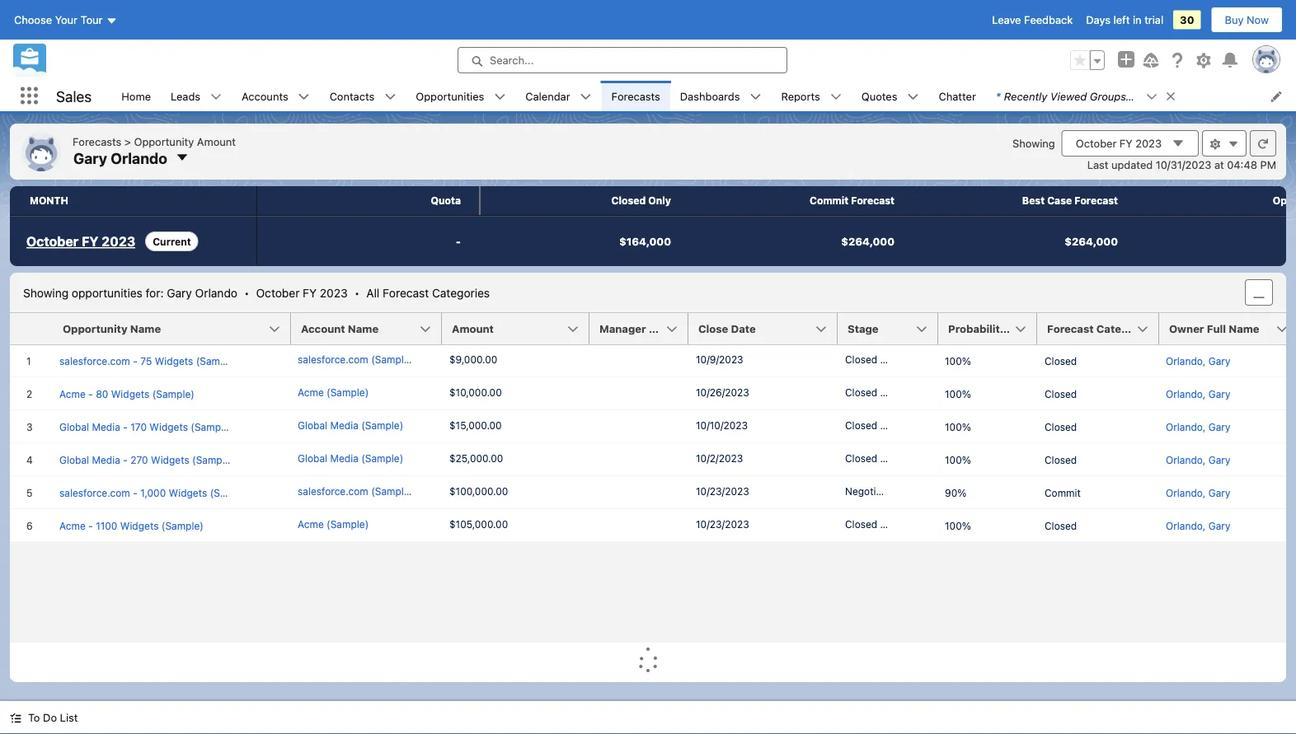 Task type: describe. For each thing, give the bounding box(es) containing it.
forecast category cell
[[1037, 313, 1169, 345]]

close
[[698, 323, 728, 335]]

stage cell
[[838, 313, 948, 345]]

to do list button
[[0, 702, 88, 735]]

pm
[[1260, 158, 1276, 171]]

fy inside row
[[82, 234, 98, 249]]

amount cell
[[442, 313, 599, 345]]

|
[[1129, 90, 1133, 102]]

probability (%)
[[948, 323, 1029, 335]]

>
[[124, 135, 131, 148]]

name for opportunity name
[[130, 323, 161, 335]]

cell for $9,000.00
[[590, 345, 689, 378]]

choose your tour
[[14, 14, 103, 26]]

showing for showing
[[1013, 137, 1055, 149]]

contacts
[[330, 90, 375, 102]]

leave feedback link
[[992, 14, 1073, 26]]

$25,000.00
[[449, 453, 503, 464]]

tour
[[80, 14, 103, 26]]

last updated 10/31/2023 at 04:48 pm
[[1087, 158, 1276, 171]]

text default image inside october fy 2023 button
[[1172, 137, 1185, 150]]

$164,000 button
[[481, 217, 704, 266]]

in
[[1133, 14, 1142, 26]]

won for 10/2/2023
[[880, 453, 901, 464]]

october fy 2023 inside button
[[1076, 137, 1162, 150]]

commit for commit forecast
[[810, 195, 849, 207]]

feedback
[[1024, 14, 1073, 26]]

closed won for 10/2/2023
[[845, 453, 901, 464]]

to
[[28, 712, 40, 724]]

buy now button
[[1211, 7, 1283, 33]]

closed only
[[611, 195, 671, 207]]

date
[[731, 323, 756, 335]]

reports link
[[771, 81, 830, 111]]

2 vertical spatial october
[[256, 286, 300, 300]]

1 horizontal spatial fy
[[303, 286, 317, 300]]

october fy 2023 row
[[10, 216, 1296, 266]]

for:
[[146, 286, 164, 300]]

list
[[60, 712, 78, 724]]

manager judgment cell
[[590, 313, 703, 345]]

owner full name button
[[1159, 313, 1296, 345]]

text default image for quotes
[[907, 91, 919, 103]]

won for 10/23/2023
[[880, 519, 901, 530]]

october inside button
[[1076, 137, 1117, 150]]

text default image inside reports "list item"
[[830, 91, 842, 103]]

judgment
[[649, 323, 703, 335]]

sales
[[56, 87, 92, 105]]

forecasts link
[[602, 81, 670, 111]]

probability (%) button
[[938, 313, 1037, 345]]

all
[[366, 286, 380, 300]]

leads link
[[161, 81, 210, 111]]

probability
[[948, 323, 1006, 335]]

opportunity name button
[[53, 313, 291, 345]]

10/23/2023 for closed won
[[696, 519, 749, 530]]

forecasts > opportunity amount
[[73, 135, 236, 148]]

chatter link
[[929, 81, 986, 111]]

quotes list item
[[852, 81, 929, 111]]

text default image inside to do list button
[[10, 713, 21, 724]]

buy
[[1225, 14, 1244, 26]]

recently
[[1004, 90, 1047, 102]]

fy inside button
[[1120, 137, 1133, 150]]

text default image inside leads list item
[[210, 91, 222, 103]]

forecasts for forecasts
[[611, 90, 660, 102]]

status containing showing opportunities for: gary orlando
[[23, 286, 490, 300]]

probability (%) cell
[[938, 313, 1047, 345]]

1 $264,000 button from the left
[[704, 217, 928, 266]]

quotes
[[861, 90, 898, 102]]

reports
[[781, 90, 820, 102]]

dashboards link
[[670, 81, 750, 111]]

closed won for 10/26/2023
[[845, 387, 901, 398]]

10/2/2023
[[696, 453, 743, 464]]

dashboards
[[680, 90, 740, 102]]

gary orlando
[[73, 149, 167, 167]]

text default image inside contacts "list item"
[[385, 91, 396, 103]]

only
[[648, 195, 671, 207]]

search... button
[[458, 47, 787, 73]]

$9,000.00
[[449, 354, 497, 365]]

manager judgment
[[599, 323, 703, 335]]

1 closed won from the top
[[845, 354, 901, 365]]

* recently viewed groups | groups
[[996, 90, 1172, 102]]

opportunities list item
[[406, 81, 516, 111]]

1 groups from the left
[[1090, 90, 1126, 102]]

stage button
[[838, 313, 938, 345]]

commit for commit
[[1045, 487, 1081, 499]]

days
[[1086, 14, 1111, 26]]

2 groups from the left
[[1136, 90, 1172, 102]]

best
[[1022, 195, 1045, 207]]

10/9/2023
[[696, 354, 743, 365]]

calendar list item
[[516, 81, 602, 111]]

home
[[121, 90, 151, 102]]

opportunities link
[[406, 81, 494, 111]]

showing opportunities for: gary orlando • october fy 2023 • all forecast categories
[[23, 286, 490, 300]]

opportunity name cell
[[53, 313, 301, 345]]

stage
[[848, 323, 879, 335]]

2023 inside button
[[1136, 137, 1162, 150]]

left
[[1114, 14, 1130, 26]]

opportunities
[[72, 286, 142, 300]]

trial
[[1145, 14, 1164, 26]]

owner full name cell
[[1159, 313, 1296, 345]]

100% for 10/26/2023
[[945, 388, 971, 400]]

leads list item
[[161, 81, 232, 111]]

quota
[[431, 195, 461, 207]]

last
[[1087, 158, 1109, 171]]

$100,000.00
[[449, 486, 508, 497]]

row number image
[[10, 313, 53, 345]]

closed won for 10/23/2023
[[845, 519, 901, 530]]

2 $264,000 button from the left
[[928, 217, 1151, 266]]

showing for showing opportunities for: gary orlando • october fy 2023 • all forecast categories
[[23, 286, 69, 300]]

october fy 2023 inside row
[[26, 234, 135, 249]]

closed won for 10/10/2023
[[845, 420, 901, 431]]

won for 10/26/2023
[[880, 387, 901, 398]]

list item containing *
[[986, 81, 1184, 111]]

cell for $100,000.00
[[590, 477, 689, 510]]



Task type: locate. For each thing, give the bounding box(es) containing it.
text default image inside calendar list item
[[580, 91, 592, 103]]

1 text default image from the left
[[494, 91, 506, 103]]

orlando
[[111, 149, 167, 167], [195, 286, 238, 300]]

forecasts down "search..." button
[[611, 90, 660, 102]]

$105,000.00
[[449, 519, 508, 530]]

cell for $15,000.00
[[590, 411, 689, 444]]

$264,000 for 2nd $264,000 "button" from the left
[[1065, 235, 1118, 248]]

0 vertical spatial forecasts
[[611, 90, 660, 102]]

forecasts for forecasts > opportunity amount
[[73, 135, 121, 148]]

$264,000 for first $264,000 "button"
[[841, 235, 895, 248]]

category
[[1097, 323, 1146, 335]]

0 vertical spatial gary
[[73, 149, 107, 167]]

2 • from the left
[[354, 286, 360, 300]]

1 vertical spatial gary
[[167, 286, 192, 300]]

0 horizontal spatial 2023
[[102, 234, 135, 249]]

amount inside button
[[452, 323, 494, 335]]

100% for 10/2/2023
[[945, 454, 971, 466]]

october fy 2023 up updated
[[1076, 137, 1162, 150]]

2023 up updated
[[1136, 137, 1162, 150]]

accounts
[[242, 90, 288, 102]]

1 vertical spatial fy
[[82, 234, 98, 249]]

1 won from the top
[[880, 354, 901, 365]]

1 horizontal spatial groups
[[1136, 90, 1172, 102]]

0 horizontal spatial opportunity
[[63, 323, 127, 335]]

10/10/2023
[[696, 420, 748, 431]]

0 horizontal spatial gary
[[73, 149, 107, 167]]

quotes link
[[852, 81, 907, 111]]

calendar
[[525, 90, 570, 102]]

name down all
[[348, 323, 379, 335]]

open
[[1273, 195, 1296, 207]]

1 horizontal spatial name
[[348, 323, 379, 335]]

grid
[[10, 313, 1296, 543]]

forecasts inside "link"
[[611, 90, 660, 102]]

5 won from the top
[[880, 519, 901, 530]]

3 100% from the top
[[945, 421, 971, 433]]

$264,000 button down the commit forecast
[[704, 217, 928, 266]]

1 • from the left
[[244, 286, 249, 300]]

0 horizontal spatial amount
[[197, 135, 236, 148]]

fy up the account
[[303, 286, 317, 300]]

2 won from the top
[[880, 387, 901, 398]]

2 horizontal spatial text default image
[[907, 91, 919, 103]]

leads
[[171, 90, 200, 102]]

$264,000 down best case forecast
[[1065, 235, 1118, 248]]

won
[[880, 354, 901, 365], [880, 387, 901, 398], [880, 420, 901, 431], [880, 453, 901, 464], [880, 519, 901, 530]]

1 vertical spatial forecasts
[[73, 135, 121, 148]]

4 100% from the top
[[945, 454, 971, 466]]

(%)
[[1009, 323, 1029, 335]]

10/23/2023
[[696, 486, 749, 497], [696, 519, 749, 530]]

0 vertical spatial orlando
[[111, 149, 167, 167]]

0 horizontal spatial text default image
[[494, 91, 506, 103]]

cell
[[590, 345, 689, 378], [590, 378, 689, 411], [590, 411, 689, 444], [590, 444, 689, 477], [590, 477, 689, 510], [590, 510, 689, 543]]

0 horizontal spatial orlando
[[111, 149, 167, 167]]

1 horizontal spatial •
[[354, 286, 360, 300]]

2 horizontal spatial 2023
[[1136, 137, 1162, 150]]

-
[[456, 235, 461, 248]]

leave feedback
[[992, 14, 1073, 26]]

2 10/23/2023 from the top
[[696, 519, 749, 530]]

chatter
[[939, 90, 976, 102]]

0 horizontal spatial groups
[[1090, 90, 1126, 102]]

case
[[1047, 195, 1072, 207]]

1 horizontal spatial amount
[[452, 323, 494, 335]]

0 horizontal spatial forecasts
[[73, 135, 121, 148]]

•
[[244, 286, 249, 300], [354, 286, 360, 300]]

0 horizontal spatial name
[[130, 323, 161, 335]]

0 horizontal spatial $264,000
[[841, 235, 895, 248]]

1 vertical spatial 10/23/2023
[[696, 519, 749, 530]]

orlando down >
[[111, 149, 167, 167]]

0 horizontal spatial october
[[26, 234, 79, 249]]

1 vertical spatial october
[[26, 234, 79, 249]]

opportunity down the opportunities
[[63, 323, 127, 335]]

october
[[1076, 137, 1117, 150], [26, 234, 79, 249], [256, 286, 300, 300]]

100%
[[945, 355, 971, 367], [945, 388, 971, 400], [945, 421, 971, 433], [945, 454, 971, 466], [945, 520, 971, 532]]

owner full name
[[1169, 323, 1260, 335]]

1 horizontal spatial october fy 2023
[[1076, 137, 1162, 150]]

1 cell from the top
[[590, 345, 689, 378]]

$264,000 button down best
[[928, 217, 1151, 266]]

amount down leads list item
[[197, 135, 236, 148]]

0 horizontal spatial commit
[[810, 195, 849, 207]]

0 vertical spatial amount
[[197, 135, 236, 148]]

10/23/2023 for negotiation
[[696, 486, 749, 497]]

2 cell from the top
[[590, 378, 689, 411]]

0 vertical spatial october fy 2023
[[1076, 137, 1162, 150]]

3 closed won from the top
[[845, 420, 901, 431]]

orlando inside button
[[111, 149, 167, 167]]

2 $264,000 from the left
[[1065, 235, 1118, 248]]

name right full
[[1229, 323, 1260, 335]]

best case forecast
[[1022, 195, 1118, 207]]

• left all
[[354, 286, 360, 300]]

calendar link
[[516, 81, 580, 111]]

10/31/2023
[[1156, 158, 1212, 171]]

3 won from the top
[[880, 420, 901, 431]]

won for 10/10/2023
[[880, 420, 901, 431]]

cell for $10,000.00
[[590, 378, 689, 411]]

90%
[[945, 487, 967, 499]]

name inside cell
[[130, 323, 161, 335]]

2023 inside row
[[102, 234, 135, 249]]

6 cell from the top
[[590, 510, 689, 543]]

text default image for dashboards
[[750, 91, 761, 103]]

1 10/23/2023 from the top
[[696, 486, 749, 497]]

list containing home
[[112, 81, 1296, 111]]

showing up row number image
[[23, 286, 69, 300]]

2 name from the left
[[348, 323, 379, 335]]

5 cell from the top
[[590, 477, 689, 510]]

5 100% from the top
[[945, 520, 971, 532]]

4 cell from the top
[[590, 444, 689, 477]]

1 horizontal spatial commit
[[1045, 487, 1081, 499]]

2 horizontal spatial fy
[[1120, 137, 1133, 150]]

name for account name
[[348, 323, 379, 335]]

name down 'for:'
[[130, 323, 161, 335]]

opportunities
[[416, 90, 484, 102]]

1 horizontal spatial showing
[[1013, 137, 1055, 149]]

groups
[[1090, 90, 1126, 102], [1136, 90, 1172, 102]]

text default image left 'reports' link
[[750, 91, 761, 103]]

0 horizontal spatial fy
[[82, 234, 98, 249]]

forecast category button
[[1037, 313, 1159, 345]]

2 closed won from the top
[[845, 387, 901, 398]]

fy up updated
[[1120, 137, 1133, 150]]

forecasts
[[611, 90, 660, 102], [73, 135, 121, 148]]

close date cell
[[689, 313, 848, 345]]

0 vertical spatial 2023
[[1136, 137, 1162, 150]]

2023
[[1136, 137, 1162, 150], [102, 234, 135, 249], [320, 286, 348, 300]]

text default image inside accounts list item
[[298, 91, 310, 103]]

1 $264,000 from the left
[[841, 235, 895, 248]]

account
[[301, 323, 345, 335]]

contacts list item
[[320, 81, 406, 111]]

1 vertical spatial commit
[[1045, 487, 1081, 499]]

full
[[1207, 323, 1226, 335]]

forecast category
[[1047, 323, 1146, 335]]

opportunity right >
[[134, 135, 194, 148]]

contacts link
[[320, 81, 385, 111]]

2 100% from the top
[[945, 388, 971, 400]]

forecast inside button
[[1047, 323, 1094, 335]]

2 vertical spatial 2023
[[320, 286, 348, 300]]

• up "opportunity name" cell
[[244, 286, 249, 300]]

0 vertical spatial october
[[1076, 137, 1117, 150]]

1 horizontal spatial opportunity
[[134, 135, 194, 148]]

buy now
[[1225, 14, 1269, 26]]

$164,000
[[619, 235, 671, 248]]

text default image
[[1165, 91, 1177, 102], [210, 91, 222, 103], [298, 91, 310, 103], [385, 91, 396, 103], [580, 91, 592, 103], [830, 91, 842, 103], [1146, 91, 1158, 103], [1172, 137, 1185, 150], [1210, 139, 1221, 150], [1228, 139, 1239, 150], [10, 713, 21, 724]]

opportunity inside button
[[63, 323, 127, 335]]

0 horizontal spatial showing
[[23, 286, 69, 300]]

manager
[[599, 323, 646, 335]]

account name
[[301, 323, 379, 335]]

0 vertical spatial commit
[[810, 195, 849, 207]]

amount up $9,000.00
[[452, 323, 494, 335]]

0 horizontal spatial october fy 2023
[[26, 234, 135, 249]]

gary right 'for:'
[[167, 286, 192, 300]]

text default image down search...
[[494, 91, 506, 103]]

1 horizontal spatial $264,000
[[1065, 235, 1118, 248]]

list
[[112, 81, 1296, 111]]

2 horizontal spatial name
[[1229, 323, 1260, 335]]

*
[[996, 90, 1001, 102]]

1 horizontal spatial text default image
[[750, 91, 761, 103]]

updated
[[1112, 158, 1153, 171]]

gary orlando button
[[73, 147, 195, 168]]

forecasts up gary orlando on the left of the page
[[73, 135, 121, 148]]

cell for $25,000.00
[[590, 444, 689, 477]]

4 won from the top
[[880, 453, 901, 464]]

2023 up account name
[[320, 286, 348, 300]]

gary inside button
[[73, 149, 107, 167]]

$10,000.00
[[449, 387, 502, 398]]

leave
[[992, 14, 1021, 26]]

2 vertical spatial fy
[[303, 286, 317, 300]]

text default image for opportunities
[[494, 91, 506, 103]]

2023 up the opportunities
[[102, 234, 135, 249]]

account name cell
[[291, 313, 452, 345]]

1 vertical spatial 2023
[[102, 234, 135, 249]]

$264,000 button
[[704, 217, 928, 266], [928, 217, 1151, 266]]

3 name from the left
[[1229, 323, 1260, 335]]

name
[[130, 323, 161, 335], [348, 323, 379, 335], [1229, 323, 1260, 335]]

negotiation
[[845, 486, 899, 497]]

fy up the opportunities
[[82, 234, 98, 249]]

viewed
[[1050, 90, 1087, 102]]

close date
[[698, 323, 756, 335]]

forecast
[[851, 195, 895, 207], [1075, 195, 1118, 207], [383, 286, 429, 300], [1047, 323, 1094, 335]]

text default image right quotes at right top
[[907, 91, 919, 103]]

1 name from the left
[[130, 323, 161, 335]]

text default image inside dashboards list item
[[750, 91, 761, 103]]

october fy 2023 down month in the top left of the page
[[26, 234, 135, 249]]

row number cell
[[10, 313, 53, 345]]

3 text default image from the left
[[907, 91, 919, 103]]

5 closed won from the top
[[845, 519, 901, 530]]

1 horizontal spatial gary
[[167, 286, 192, 300]]

october inside row
[[26, 234, 79, 249]]

1 horizontal spatial october
[[256, 286, 300, 300]]

manager judgment button
[[590, 313, 703, 345]]

text default image inside opportunities list item
[[494, 91, 506, 103]]

0 vertical spatial showing
[[1013, 137, 1055, 149]]

closed
[[611, 195, 646, 207], [845, 354, 878, 365], [1045, 355, 1077, 367], [845, 387, 878, 398], [1045, 388, 1077, 400], [845, 420, 878, 431], [1045, 421, 1077, 433], [845, 453, 878, 464], [1045, 454, 1077, 466], [845, 519, 878, 530], [1045, 520, 1077, 532]]

fy
[[1120, 137, 1133, 150], [82, 234, 98, 249], [303, 286, 317, 300]]

list item
[[986, 81, 1184, 111]]

owner
[[1169, 323, 1204, 335]]

accounts link
[[232, 81, 298, 111]]

3 cell from the top
[[590, 411, 689, 444]]

2 horizontal spatial october
[[1076, 137, 1117, 150]]

1 horizontal spatial orlando
[[195, 286, 238, 300]]

1 vertical spatial opportunity
[[63, 323, 127, 335]]

amount
[[197, 135, 236, 148], [452, 323, 494, 335]]

accounts list item
[[232, 81, 320, 111]]

100% for 10/10/2023
[[945, 421, 971, 433]]

name inside button
[[1229, 323, 1260, 335]]

$264,000 down the commit forecast
[[841, 235, 895, 248]]

now
[[1247, 14, 1269, 26]]

reports list item
[[771, 81, 852, 111]]

1 horizontal spatial forecasts
[[611, 90, 660, 102]]

grid containing opportunity name
[[10, 313, 1296, 543]]

dashboards list item
[[670, 81, 771, 111]]

amount button
[[442, 313, 590, 345]]

1 vertical spatial october fy 2023
[[26, 234, 135, 249]]

commit inside grid
[[1045, 487, 1081, 499]]

30
[[1180, 14, 1194, 26]]

groups right |
[[1136, 90, 1172, 102]]

commit
[[810, 195, 849, 207], [1045, 487, 1081, 499]]

$15,000.00
[[449, 420, 502, 431]]

groups left |
[[1090, 90, 1126, 102]]

orlando up "opportunity name" cell
[[195, 286, 238, 300]]

status
[[23, 286, 490, 300]]

1 100% from the top
[[945, 355, 971, 367]]

0 vertical spatial opportunity
[[134, 135, 194, 148]]

1 vertical spatial orlando
[[195, 286, 238, 300]]

categories
[[432, 286, 490, 300]]

1 vertical spatial showing
[[23, 286, 69, 300]]

gary
[[73, 149, 107, 167], [167, 286, 192, 300]]

04:48
[[1227, 158, 1257, 171]]

showing down recently
[[1013, 137, 1055, 149]]

days left in trial
[[1086, 14, 1164, 26]]

your
[[55, 14, 78, 26]]

1 horizontal spatial 2023
[[320, 286, 348, 300]]

10/26/2023
[[696, 387, 749, 398]]

cell for $105,000.00
[[590, 510, 689, 543]]

100% for 10/23/2023
[[945, 520, 971, 532]]

search...
[[490, 54, 534, 66]]

0 horizontal spatial •
[[244, 286, 249, 300]]

current
[[153, 236, 191, 247]]

1 vertical spatial amount
[[452, 323, 494, 335]]

2 text default image from the left
[[750, 91, 761, 103]]

home link
[[112, 81, 161, 111]]

0 vertical spatial fy
[[1120, 137, 1133, 150]]

commit forecast
[[810, 195, 895, 207]]

group
[[1070, 50, 1105, 70]]

do
[[43, 712, 57, 724]]

text default image inside quotes list item
[[907, 91, 919, 103]]

gary down sales
[[73, 149, 107, 167]]

0 vertical spatial 10/23/2023
[[696, 486, 749, 497]]

text default image
[[494, 91, 506, 103], [750, 91, 761, 103], [907, 91, 919, 103]]

opportunity name
[[63, 323, 161, 335]]

4 closed won from the top
[[845, 453, 901, 464]]



Task type: vqa. For each thing, say whether or not it's contained in the screenshot.
Success Manager link at the top left
no



